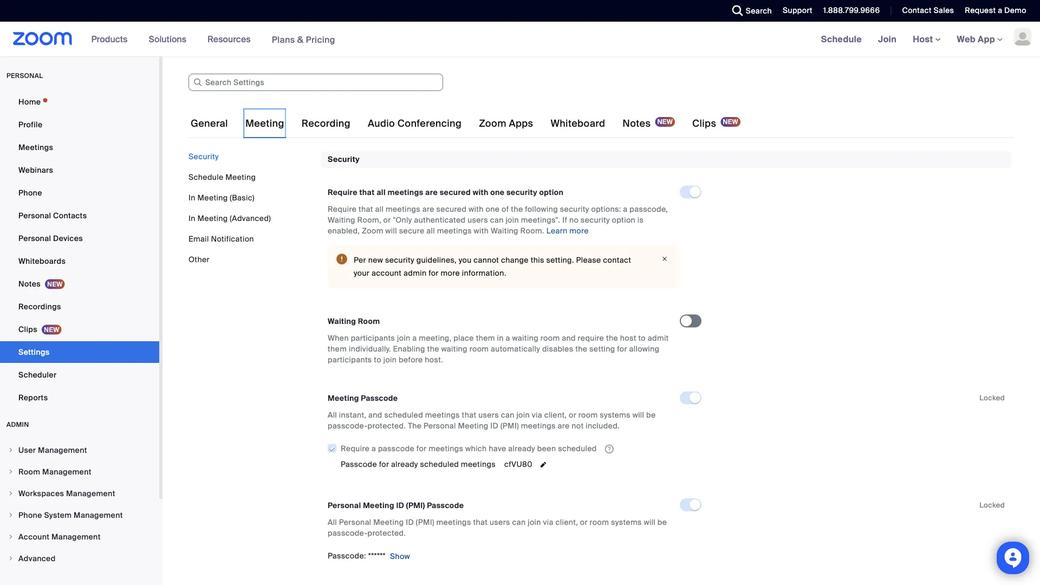 Task type: describe. For each thing, give the bounding box(es) containing it.
join inside the all instant, and scheduled meetings that users can join via client, or room systems will be passcode-protected. the personal meeting id (pmi) meetings are not included.
[[517, 410, 530, 420]]

following
[[525, 204, 558, 214]]

in meeting (basic) link
[[189, 193, 255, 203]]

meeting inside all personal meeting id (pmi) meetings that users can join via client, or room systems will be passcode-protected.
[[374, 518, 404, 528]]

(advanced)
[[230, 213, 271, 223]]

other
[[189, 255, 210, 265]]

information.
[[462, 268, 507, 278]]

not
[[572, 421, 584, 431]]

show
[[390, 552, 410, 562]]

0 vertical spatial waiting
[[328, 215, 356, 225]]

for inside the when participants join a meeting, place them in a waiting room and require the host to admit them individually. enabling the waiting room automatically disables the setting for allowing participants to join before host.
[[618, 344, 628, 354]]

whiteboards
[[18, 256, 66, 266]]

personal for personal devices
[[18, 233, 51, 243]]

be inside all personal meeting id (pmi) meetings that users can join via client, or room systems will be passcode-protected.
[[658, 518, 667, 528]]

if
[[563, 215, 568, 225]]

notes link
[[0, 273, 159, 295]]

the up setting
[[607, 333, 619, 343]]

management down workspaces management menu item
[[74, 510, 123, 520]]

enabled,
[[328, 226, 360, 236]]

1.888.799.9666
[[824, 5, 881, 15]]

your
[[354, 268, 370, 278]]

locked for all personal meeting id (pmi) meetings that users can join via client, or room systems will be passcode-protected.
[[980, 501, 1006, 510]]

this
[[531, 255, 545, 265]]

setting.
[[547, 255, 574, 265]]

system
[[44, 510, 72, 520]]

secured for security
[[440, 188, 471, 198]]

web app button
[[958, 33, 1003, 45]]

setting
[[590, 344, 616, 354]]

plans
[[272, 34, 295, 45]]

workspaces
[[18, 489, 64, 499]]

will inside require that all meetings are secured with one of the following security options: a passcode, waiting room, or "only authenticated users can join meetings". if no security option is enabled, zoom will secure all meetings with waiting room.
[[386, 226, 397, 236]]

meetings link
[[0, 137, 159, 158]]

email
[[189, 234, 209, 244]]

when participants join a meeting, place them in a waiting room and require the host to admit them individually. enabling the waiting room automatically disables the setting for allowing participants to join before host.
[[328, 333, 669, 365]]

right image for account
[[8, 534, 14, 540]]

security up 'no'
[[560, 204, 590, 214]]

no
[[570, 215, 579, 225]]

scheduled for all instant, and scheduled meetings that users can join via client, or room systems will be passcode-protected. the personal meeting id (pmi) meetings are not included.
[[385, 410, 423, 420]]

admit
[[648, 333, 669, 343]]

solutions
[[149, 33, 187, 45]]

a up enabling
[[413, 333, 417, 343]]

0 horizontal spatial already
[[391, 460, 418, 470]]

learn more
[[547, 226, 589, 236]]

require that all meetings are secured with one security option
[[328, 188, 564, 198]]

0 vertical spatial passcode
[[361, 393, 398, 404]]

2 vertical spatial passcode
[[427, 501, 464, 511]]

users inside all personal meeting id (pmi) meetings that users can join via client, or room systems will be passcode-protected.
[[490, 518, 511, 528]]

require for require that all meetings are secured with one of the following security options: a passcode, waiting room, or "only authenticated users can join meetings". if no security option is enabled, zoom will secure all meetings with waiting room.
[[328, 204, 357, 214]]

plans & pricing
[[272, 34, 335, 45]]

zoom apps
[[479, 117, 534, 130]]

0 horizontal spatial them
[[328, 344, 347, 354]]

personal for personal contacts
[[18, 211, 51, 221]]

a left demo
[[999, 5, 1003, 15]]

for inside per new security guidelines, you cannot change this setting. please contact your account admin for more information.
[[429, 268, 439, 278]]

secure
[[399, 226, 425, 236]]

is
[[638, 215, 644, 225]]

secured for of
[[437, 204, 467, 214]]

learn more link
[[547, 226, 589, 236]]

show button
[[390, 552, 410, 562]]

contact
[[603, 255, 632, 265]]

via inside the all instant, and scheduled meetings that users can join via client, or room systems will be passcode-protected. the personal meeting id (pmi) meetings are not included.
[[532, 410, 543, 420]]

1 horizontal spatial them
[[476, 333, 495, 343]]

recording
[[302, 117, 351, 130]]

please
[[576, 255, 601, 265]]

require
[[578, 333, 604, 343]]

product information navigation
[[83, 22, 344, 57]]

1 horizontal spatial waiting
[[513, 333, 539, 343]]

cannot
[[474, 255, 499, 265]]

warning image
[[337, 254, 347, 265]]

1 horizontal spatial more
[[570, 226, 589, 236]]

email notification link
[[189, 234, 254, 244]]

meetings
[[18, 142, 53, 152]]

when
[[328, 333, 349, 343]]

included.
[[586, 421, 620, 431]]

systems inside all personal meeting id (pmi) meetings that users can join via client, or room systems will be passcode-protected.
[[611, 518, 642, 528]]

a right in
[[506, 333, 511, 343]]

advanced
[[18, 554, 56, 564]]

one for security
[[491, 188, 505, 198]]

1 vertical spatial waiting
[[442, 344, 468, 354]]

client, inside all personal meeting id (pmi) meetings that users can join via client, or room systems will be passcode-protected.
[[556, 518, 578, 528]]

notification
[[211, 234, 254, 244]]

or inside all personal meeting id (pmi) meetings that users can join via client, or room systems will be passcode-protected.
[[580, 518, 588, 528]]

been
[[538, 444, 556, 454]]

resources
[[208, 33, 251, 45]]

general
[[191, 117, 228, 130]]

web
[[958, 33, 976, 45]]

already inside application
[[509, 444, 536, 454]]

webinars
[[18, 165, 53, 175]]

right image for workspaces
[[8, 491, 14, 497]]

user management menu item
[[0, 440, 159, 461]]

admin
[[404, 268, 427, 278]]

instant,
[[339, 410, 367, 420]]

all for require that all meetings are secured with one of the following security options: a passcode, waiting room, or "only authenticated users can join meetings". if no security option is enabled, zoom will secure all meetings with waiting room.
[[375, 204, 384, 214]]

automatically
[[491, 344, 541, 354]]

reports link
[[0, 387, 159, 409]]

profile link
[[0, 114, 159, 136]]

edit password for meetings which have already been scheduled image
[[537, 460, 550, 470]]

2 vertical spatial with
[[474, 226, 489, 236]]

or inside the all instant, and scheduled meetings that users can join via client, or room systems will be passcode-protected. the personal meeting id (pmi) meetings are not included.
[[569, 410, 577, 420]]

learn
[[547, 226, 568, 236]]

(pmi) inside the all instant, and scheduled meetings that users can join via client, or room systems will be passcode-protected. the personal meeting id (pmi) meetings are not included.
[[501, 421, 519, 431]]

id inside all personal meeting id (pmi) meetings that users can join via client, or room systems will be passcode-protected.
[[406, 518, 414, 528]]

in meeting (basic)
[[189, 193, 255, 203]]

place
[[454, 333, 474, 343]]

you
[[459, 255, 472, 265]]

with for of
[[469, 204, 484, 214]]

in
[[497, 333, 504, 343]]

host.
[[425, 355, 443, 365]]

meetings inside all personal meeting id (pmi) meetings that users can join via client, or room systems will be passcode-protected.
[[437, 518, 471, 528]]

the inside require that all meetings are secured with one of the following security options: a passcode, waiting room, or "only authenticated users can join meetings". if no security option is enabled, zoom will secure all meetings with waiting room.
[[511, 204, 523, 214]]

room inside all personal meeting id (pmi) meetings that users can join via client, or room systems will be passcode-protected.
[[590, 518, 609, 528]]

security inside per new security guidelines, you cannot change this setting. please contact your account admin for more information.
[[385, 255, 415, 265]]

via inside all personal meeting id (pmi) meetings that users can join via client, or room systems will be passcode-protected.
[[543, 518, 554, 528]]

0 horizontal spatial to
[[374, 355, 382, 365]]

zoom logo image
[[13, 32, 72, 46]]

user
[[18, 445, 36, 455]]

meetings inside application
[[429, 444, 464, 454]]

other link
[[189, 255, 210, 265]]

join inside require that all meetings are secured with one of the following security options: a passcode, waiting room, or "only authenticated users can join meetings". if no security option is enabled, zoom will secure all meetings with waiting room.
[[506, 215, 519, 225]]

for inside application
[[417, 444, 427, 454]]

clips inside tabs of my account settings page tab list
[[693, 117, 717, 130]]

admin menu menu
[[0, 440, 159, 570]]

room.
[[521, 226, 545, 236]]

pricing
[[306, 34, 335, 45]]

webinars link
[[0, 159, 159, 181]]

demo
[[1005, 5, 1027, 15]]

workspaces management menu item
[[0, 484, 159, 504]]

right image for phone
[[8, 512, 14, 519]]

all instant, and scheduled meetings that users can join via client, or room systems will be passcode-protected. the personal meeting id (pmi) meetings are not included.
[[328, 410, 656, 431]]

host
[[621, 333, 637, 343]]

for down the passcode
[[379, 460, 389, 470]]

can inside all personal meeting id (pmi) meetings that users can join via client, or room systems will be passcode-protected.
[[513, 518, 526, 528]]

personal meeting id (pmi) passcode
[[328, 501, 464, 511]]

schedule link
[[813, 22, 871, 56]]

account
[[18, 532, 49, 542]]

are inside the all instant, and scheduled meetings that users can join via client, or room systems will be passcode-protected. the personal meeting id (pmi) meetings are not included.
[[558, 421, 570, 431]]

waiting room
[[328, 317, 380, 327]]

web app
[[958, 33, 996, 45]]

all for all instant, and scheduled meetings that users can join via client, or room systems will be passcode-protected. the personal meeting id (pmi) meetings are not included.
[[328, 410, 337, 420]]

1 vertical spatial id
[[397, 501, 405, 511]]

personal devices
[[18, 233, 83, 243]]

scheduled for passcode for already scheduled meetings
[[420, 460, 459, 470]]

management for room management
[[42, 467, 92, 477]]

require a passcode for meetings which have already been scheduled application
[[327, 440, 680, 456]]

1 vertical spatial participants
[[328, 355, 372, 365]]

schedule meeting
[[189, 172, 256, 182]]

scheduled inside application
[[558, 444, 597, 454]]

are for of
[[423, 204, 435, 214]]

"only
[[393, 215, 412, 225]]

resources button
[[208, 22, 256, 56]]

passcode for already scheduled meetings
[[341, 460, 496, 470]]

room management menu item
[[0, 462, 159, 482]]

whiteboards link
[[0, 250, 159, 272]]

profile picture image
[[1015, 28, 1032, 46]]

change
[[501, 255, 529, 265]]



Task type: locate. For each thing, give the bounding box(es) containing it.
a inside require a passcode for meetings which have already been scheduled application
[[372, 444, 376, 454]]

phone system management menu item
[[0, 505, 159, 526]]

2 vertical spatial will
[[644, 518, 656, 528]]

in meeting (advanced) link
[[189, 213, 271, 223]]

sales
[[934, 5, 955, 15]]

personal menu menu
[[0, 91, 159, 410]]

account
[[372, 268, 402, 278]]

are inside require that all meetings are secured with one of the following security options: a passcode, waiting room, or "only authenticated users can join meetings". if no security option is enabled, zoom will secure all meetings with waiting room.
[[423, 204, 435, 214]]

1 vertical spatial passcode
[[341, 460, 377, 470]]

2 vertical spatial can
[[513, 518, 526, 528]]

right image inside user management menu item
[[8, 447, 14, 454]]

0 vertical spatial schedule
[[822, 33, 862, 45]]

in meeting (advanced)
[[189, 213, 271, 223]]

0 horizontal spatial id
[[397, 501, 405, 511]]

scheduler link
[[0, 364, 159, 386]]

2 vertical spatial require
[[341, 444, 370, 454]]

all
[[377, 188, 386, 198], [375, 204, 384, 214], [427, 226, 435, 236]]

1 vertical spatial protected.
[[368, 528, 406, 538]]

4 right image from the top
[[8, 512, 14, 519]]

management for user management
[[38, 445, 87, 455]]

0 horizontal spatial clips
[[18, 324, 37, 334]]

workspaces management
[[18, 489, 115, 499]]

and up disables
[[562, 333, 576, 343]]

0 vertical spatial users
[[468, 215, 488, 225]]

all for all personal meeting id (pmi) meetings that users can join via client, or room systems will be passcode-protected.
[[328, 518, 337, 528]]

0 vertical spatial will
[[386, 226, 397, 236]]

request a demo link
[[957, 0, 1041, 22], [966, 5, 1027, 15]]

2 vertical spatial (pmi)
[[416, 518, 435, 528]]

1 vertical spatial waiting
[[491, 226, 519, 236]]

0 vertical spatial waiting
[[513, 333, 539, 343]]

1 protected. from the top
[[368, 421, 406, 431]]

room
[[541, 333, 560, 343], [470, 344, 489, 354], [579, 410, 598, 420], [590, 518, 609, 528]]

option
[[540, 188, 564, 198], [612, 215, 636, 225]]

locked for all instant, and scheduled meetings that users can join via client, or room systems will be passcode-protected. the personal meeting id (pmi) meetings are not included.
[[980, 393, 1006, 403]]

passcode- inside the all instant, and scheduled meetings that users can join via client, or room systems will be passcode-protected. the personal meeting id (pmi) meetings are not included.
[[328, 421, 368, 431]]

protected. up the passcode
[[368, 421, 406, 431]]

management down room management menu item
[[66, 489, 115, 499]]

all personal meeting id (pmi) meetings that users can join via client, or room systems will be passcode-protected.
[[328, 518, 667, 538]]

menu bar
[[189, 151, 313, 265]]

search button
[[725, 0, 775, 22]]

in for in meeting (basic)
[[189, 193, 196, 203]]

host
[[913, 33, 936, 45]]

that inside require that all meetings are secured with one of the following security options: a passcode, waiting room, or "only authenticated users can join meetings". if no security option is enabled, zoom will secure all meetings with waiting room.
[[359, 204, 373, 214]]

2 all from the top
[[328, 518, 337, 528]]

option up following
[[540, 188, 564, 198]]

phone for phone
[[18, 188, 42, 198]]

waiting up enabled,
[[328, 215, 356, 225]]

one left of
[[486, 204, 500, 214]]

for down host
[[618, 344, 628, 354]]

the right of
[[511, 204, 523, 214]]

meetings
[[388, 188, 424, 198], [386, 204, 421, 214], [437, 226, 472, 236], [425, 410, 460, 420], [521, 421, 556, 431], [429, 444, 464, 454], [461, 460, 496, 470], [437, 518, 471, 528]]

close image
[[659, 254, 672, 264]]

2 locked from the top
[[980, 501, 1006, 510]]

in down schedule meeting
[[189, 193, 196, 203]]

0 horizontal spatial or
[[384, 215, 391, 225]]

guidelines,
[[417, 255, 457, 265]]

in up the email
[[189, 213, 196, 223]]

waiting down of
[[491, 226, 519, 236]]

phone inside personal menu menu
[[18, 188, 42, 198]]

will inside all personal meeting id (pmi) meetings that users can join via client, or room systems will be passcode-protected.
[[644, 518, 656, 528]]

2 vertical spatial or
[[580, 518, 588, 528]]

all left instant,
[[328, 410, 337, 420]]

them down when
[[328, 344, 347, 354]]

require for require that all meetings are secured with one security option
[[328, 188, 358, 198]]

1 vertical spatial notes
[[18, 279, 41, 289]]

locked
[[980, 393, 1006, 403], [980, 501, 1006, 510]]

(basic)
[[230, 193, 255, 203]]

1 passcode- from the top
[[328, 421, 368, 431]]

can inside require that all meetings are secured with one of the following security options: a passcode, waiting room, or "only authenticated users can join meetings". if no security option is enabled, zoom will secure all meetings with waiting room.
[[490, 215, 504, 225]]

1 all from the top
[[328, 410, 337, 420]]

and
[[562, 333, 576, 343], [369, 410, 383, 420]]

require
[[328, 188, 358, 198], [328, 204, 357, 214], [341, 444, 370, 454]]

0 vertical spatial scheduled
[[385, 410, 423, 420]]

search
[[746, 6, 772, 16]]

will inside the all instant, and scheduled meetings that users can join via client, or room systems will be passcode-protected. the personal meeting id (pmi) meetings are not included.
[[633, 410, 645, 420]]

users
[[468, 215, 488, 225], [479, 410, 499, 420], [490, 518, 511, 528]]

right image left account
[[8, 534, 14, 540]]

schedule for schedule
[[822, 33, 862, 45]]

1 vertical spatial users
[[479, 410, 499, 420]]

1 vertical spatial locked
[[980, 501, 1006, 510]]

devices
[[53, 233, 83, 243]]

require up room,
[[328, 188, 358, 198]]

1.888.799.9666 button up schedule link
[[824, 5, 881, 15]]

security inside 'element'
[[328, 154, 360, 165]]

(pmi) down passcode for already scheduled meetings
[[406, 501, 425, 511]]

contact
[[903, 5, 932, 15]]

more down the guidelines,
[[441, 268, 460, 278]]

zoom inside tabs of my account settings page tab list
[[479, 117, 507, 130]]

personal for personal meeting id (pmi) passcode
[[328, 501, 361, 511]]

one for of
[[486, 204, 500, 214]]

audio
[[368, 117, 395, 130]]

security down 'options:'
[[581, 215, 610, 225]]

security down recording
[[328, 154, 360, 165]]

passcode:
[[328, 551, 366, 561]]

1 vertical spatial and
[[369, 410, 383, 420]]

personal contacts link
[[0, 205, 159, 227]]

passcode,
[[630, 204, 668, 214]]

request
[[966, 5, 997, 15]]

0 horizontal spatial option
[[540, 188, 564, 198]]

0 horizontal spatial more
[[441, 268, 460, 278]]

1 horizontal spatial zoom
[[479, 117, 507, 130]]

user management
[[18, 445, 87, 455]]

0 horizontal spatial schedule
[[189, 172, 224, 182]]

1 horizontal spatial clips
[[693, 117, 717, 130]]

1.888.799.9666 button up join
[[816, 0, 883, 22]]

that inside all personal meeting id (pmi) meetings that users can join via client, or room systems will be passcode-protected.
[[473, 518, 488, 528]]

secured inside require that all meetings are secured with one of the following security options: a passcode, waiting room, or "only authenticated users can join meetings". if no security option is enabled, zoom will secure all meetings with waiting room.
[[437, 204, 467, 214]]

notes inside tabs of my account settings page tab list
[[623, 117, 651, 130]]

security inside menu bar
[[189, 152, 219, 162]]

protected. inside the all instant, and scheduled meetings that users can join via client, or room systems will be passcode-protected. the personal meeting id (pmi) meetings are not included.
[[368, 421, 406, 431]]

support
[[783, 5, 813, 15]]

right image inside phone system management menu item
[[8, 512, 14, 519]]

(pmi) down personal meeting id (pmi) passcode
[[416, 518, 435, 528]]

0 vertical spatial with
[[473, 188, 489, 198]]

client,
[[545, 410, 567, 420], [556, 518, 578, 528]]

0 vertical spatial room
[[358, 317, 380, 327]]

them left in
[[476, 333, 495, 343]]

3 right image from the top
[[8, 491, 14, 497]]

personal inside the all instant, and scheduled meetings that users can join via client, or room systems will be passcode-protected. the personal meeting id (pmi) meetings are not included.
[[424, 421, 456, 431]]

0 vertical spatial locked
[[980, 393, 1006, 403]]

join inside all personal meeting id (pmi) meetings that users can join via client, or room systems will be passcode-protected.
[[528, 518, 541, 528]]

0 vertical spatial participants
[[351, 333, 395, 343]]

phone for phone system management
[[18, 510, 42, 520]]

scheduled down not
[[558, 444, 597, 454]]

0 horizontal spatial be
[[647, 410, 656, 420]]

room management
[[18, 467, 92, 477]]

support link
[[775, 0, 816, 22], [783, 5, 813, 15]]

to up allowing
[[639, 333, 646, 343]]

right image inside room management menu item
[[8, 469, 14, 475]]

reports
[[18, 393, 48, 403]]

one up of
[[491, 188, 505, 198]]

waiting
[[513, 333, 539, 343], [442, 344, 468, 354]]

account management
[[18, 532, 101, 542]]

management inside menu item
[[51, 532, 101, 542]]

0 vertical spatial option
[[540, 188, 564, 198]]

a inside require that all meetings are secured with one of the following security options: a passcode, waiting room, or "only authenticated users can join meetings". if no security option is enabled, zoom will secure all meetings with waiting room.
[[624, 204, 628, 214]]

5 right image from the top
[[8, 534, 14, 540]]

0 vertical spatial more
[[570, 226, 589, 236]]

schedule meeting link
[[189, 172, 256, 182]]

phone up account
[[18, 510, 42, 520]]

require that all meetings are secured with one of the following security options: a passcode, waiting room, or "only authenticated users can join meetings". if no security option is enabled, zoom will secure all meetings with waiting room.
[[328, 204, 668, 236]]

all inside the all instant, and scheduled meetings that users can join via client, or room systems will be passcode-protected. the personal meeting id (pmi) meetings are not included.
[[328, 410, 337, 420]]

waiting up when
[[328, 317, 356, 327]]

for up passcode for already scheduled meetings
[[417, 444, 427, 454]]

host button
[[913, 33, 941, 45]]

right image left user
[[8, 447, 14, 454]]

0 horizontal spatial security
[[189, 152, 219, 162]]

2 in from the top
[[189, 213, 196, 223]]

option left is
[[612, 215, 636, 225]]

the down require
[[576, 344, 588, 354]]

1 vertical spatial already
[[391, 460, 418, 470]]

with up cannot
[[474, 226, 489, 236]]

passcode
[[361, 393, 398, 404], [341, 460, 377, 470], [427, 501, 464, 511]]

more down 'no'
[[570, 226, 589, 236]]

meeting inside tabs of my account settings page tab list
[[246, 117, 284, 130]]

0 vertical spatial id
[[491, 421, 499, 431]]

1 vertical spatial option
[[612, 215, 636, 225]]

2 vertical spatial waiting
[[328, 317, 356, 327]]

0 vertical spatial phone
[[18, 188, 42, 198]]

1 locked from the top
[[980, 393, 1006, 403]]

0 vertical spatial via
[[532, 410, 543, 420]]

with left of
[[469, 204, 484, 214]]

already up cfvu80
[[509, 444, 536, 454]]

require inside require a passcode for meetings which have already been scheduled application
[[341, 444, 370, 454]]

right image left advanced at bottom left
[[8, 556, 14, 562]]

schedule inside meetings navigation
[[822, 33, 862, 45]]

2 right image from the top
[[8, 469, 14, 475]]

management for account management
[[51, 532, 101, 542]]

1 vertical spatial via
[[543, 518, 554, 528]]

Search Settings text field
[[189, 74, 443, 91]]

1 vertical spatial clips
[[18, 324, 37, 334]]

1 vertical spatial systems
[[611, 518, 642, 528]]

personal devices link
[[0, 228, 159, 249]]

1 vertical spatial room
[[18, 467, 40, 477]]

secured
[[440, 188, 471, 198], [437, 204, 467, 214]]

clips
[[693, 117, 717, 130], [18, 324, 37, 334]]

conferencing
[[398, 117, 462, 130]]

users inside require that all meetings are secured with one of the following security options: a passcode, waiting room, or "only authenticated users can join meetings". if no security option is enabled, zoom will secure all meetings with waiting room.
[[468, 215, 488, 225]]

can inside the all instant, and scheduled meetings that users can join via client, or room systems will be passcode-protected. the personal meeting id (pmi) meetings are not included.
[[501, 410, 515, 420]]

authenticated
[[414, 215, 466, 225]]

room down user
[[18, 467, 40, 477]]

with up require that all meetings are secured with one of the following security options: a passcode, waiting room, or "only authenticated users can join meetings". if no security option is enabled, zoom will secure all meetings with waiting room.
[[473, 188, 489, 198]]

will
[[386, 226, 397, 236], [633, 410, 645, 420], [644, 518, 656, 528]]

0 vertical spatial protected.
[[368, 421, 406, 431]]

id inside the all instant, and scheduled meetings that users can join via client, or room systems will be passcode-protected. the personal meeting id (pmi) meetings are not included.
[[491, 421, 499, 431]]

6 right image from the top
[[8, 556, 14, 562]]

2 vertical spatial scheduled
[[420, 460, 459, 470]]

1 vertical spatial will
[[633, 410, 645, 420]]

0 horizontal spatial waiting
[[442, 344, 468, 354]]

require down instant,
[[341, 444, 370, 454]]

have
[[489, 444, 507, 454]]

0 horizontal spatial zoom
[[362, 226, 384, 236]]

banner containing products
[[0, 22, 1041, 57]]

for down the guidelines,
[[429, 268, 439, 278]]

zoom down room,
[[362, 226, 384, 236]]

meeting inside the all instant, and scheduled meetings that users can join via client, or room systems will be passcode-protected. the personal meeting id (pmi) meetings are not included.
[[458, 421, 489, 431]]

(pmi)
[[501, 421, 519, 431], [406, 501, 425, 511], [416, 518, 435, 528]]

right image inside workspaces management menu item
[[8, 491, 14, 497]]

0 vertical spatial notes
[[623, 117, 651, 130]]

all up passcode:
[[328, 518, 337, 528]]

security up account
[[385, 255, 415, 265]]

that inside the all instant, and scheduled meetings that users can join via client, or room systems will be passcode-protected. the personal meeting id (pmi) meetings are not included.
[[462, 410, 477, 420]]

1 vertical spatial (pmi)
[[406, 501, 425, 511]]

0 vertical spatial are
[[426, 188, 438, 198]]

waiting up automatically
[[513, 333, 539, 343]]

(pmi) up require a passcode for meetings which have already been scheduled application
[[501, 421, 519, 431]]

2 vertical spatial all
[[427, 226, 435, 236]]

participants up individually.
[[351, 333, 395, 343]]

can
[[490, 215, 504, 225], [501, 410, 515, 420], [513, 518, 526, 528]]

or
[[384, 215, 391, 225], [569, 410, 577, 420], [580, 518, 588, 528]]

room up individually.
[[358, 317, 380, 327]]

1 horizontal spatial already
[[509, 444, 536, 454]]

right image
[[8, 447, 14, 454], [8, 469, 14, 475], [8, 491, 14, 497], [8, 512, 14, 519], [8, 534, 14, 540], [8, 556, 14, 562]]

in for in meeting (advanced)
[[189, 213, 196, 223]]

0 vertical spatial or
[[384, 215, 391, 225]]

1 vertical spatial client,
[[556, 518, 578, 528]]

protected. inside all personal meeting id (pmi) meetings that users can join via client, or room systems will be passcode-protected.
[[368, 528, 406, 538]]

0 vertical spatial one
[[491, 188, 505, 198]]

right image inside account management menu item
[[8, 534, 14, 540]]

the up host.
[[427, 344, 439, 354]]

2 vertical spatial are
[[558, 421, 570, 431]]

2 vertical spatial users
[[490, 518, 511, 528]]

1 vertical spatial are
[[423, 204, 435, 214]]

right image left room management
[[8, 469, 14, 475]]

clips link
[[0, 319, 159, 340]]

personal
[[18, 211, 51, 221], [18, 233, 51, 243], [424, 421, 456, 431], [328, 501, 361, 511], [339, 518, 372, 528]]

0 vertical spatial all
[[377, 188, 386, 198]]

id up have on the bottom of page
[[491, 421, 499, 431]]

account management menu item
[[0, 527, 159, 548]]

2 horizontal spatial id
[[491, 421, 499, 431]]

with for security
[[473, 188, 489, 198]]

passcode down instant,
[[341, 460, 377, 470]]

1 vertical spatial zoom
[[362, 226, 384, 236]]

be inside the all instant, and scheduled meetings that users can join via client, or room systems will be passcode-protected. the personal meeting id (pmi) meetings are not included.
[[647, 410, 656, 420]]

passcode down passcode for already scheduled meetings
[[427, 501, 464, 511]]

right image inside advanced menu item
[[8, 556, 14, 562]]

1 horizontal spatial option
[[612, 215, 636, 225]]

per new security guidelines, you cannot change this setting. please contact your account admin for more information. alert
[[328, 245, 680, 289]]

passcode- down instant,
[[328, 421, 368, 431]]

0 vertical spatial be
[[647, 410, 656, 420]]

management for workspaces management
[[66, 489, 115, 499]]

menu bar containing security
[[189, 151, 313, 265]]

meetings navigation
[[813, 22, 1041, 57]]

management down phone system management menu item
[[51, 532, 101, 542]]

1 in from the top
[[189, 193, 196, 203]]

enabling
[[393, 344, 425, 354]]

1 vertical spatial can
[[501, 410, 515, 420]]

security up of
[[507, 188, 538, 198]]

all for require that all meetings are secured with one security option
[[377, 188, 386, 198]]

1 horizontal spatial room
[[358, 317, 380, 327]]

right image left "system" at the left
[[8, 512, 14, 519]]

id down personal meeting id (pmi) passcode
[[406, 518, 414, 528]]

0 vertical spatial secured
[[440, 188, 471, 198]]

protected.
[[368, 421, 406, 431], [368, 528, 406, 538]]

passcode up instant,
[[361, 393, 398, 404]]

1 vertical spatial with
[[469, 204, 484, 214]]

1 vertical spatial one
[[486, 204, 500, 214]]

schedule inside menu bar
[[189, 172, 224, 182]]

1 horizontal spatial or
[[569, 410, 577, 420]]

before
[[399, 355, 423, 365]]

0 vertical spatial and
[[562, 333, 576, 343]]

zoom left apps
[[479, 117, 507, 130]]

right image left workspaces
[[8, 491, 14, 497]]

the
[[408, 421, 422, 431]]

schedule down "security" link
[[189, 172, 224, 182]]

1 vertical spatial all
[[328, 518, 337, 528]]

management up workspaces management
[[42, 467, 92, 477]]

0 vertical spatial client,
[[545, 410, 567, 420]]

personal inside all personal meeting id (pmi) meetings that users can join via client, or room systems will be passcode-protected.
[[339, 518, 372, 528]]

personal
[[7, 72, 43, 80]]

1 horizontal spatial schedule
[[822, 33, 862, 45]]

2 passcode- from the top
[[328, 528, 368, 538]]

participants down individually.
[[328, 355, 372, 365]]

1 horizontal spatial via
[[543, 518, 554, 528]]

protected. up ******
[[368, 528, 406, 538]]

settings link
[[0, 342, 159, 363]]

phone system management
[[18, 510, 123, 520]]

banner
[[0, 22, 1041, 57]]

tabs of my account settings page tab list
[[189, 108, 743, 139]]

0 vertical spatial to
[[639, 333, 646, 343]]

right image for room
[[8, 469, 14, 475]]

security element
[[321, 151, 1012, 585]]

the
[[511, 204, 523, 214], [607, 333, 619, 343], [427, 344, 439, 354], [576, 344, 588, 354]]

one inside require that all meetings are secured with one of the following security options: a passcode, waiting room, or "only authenticated users can join meetings". if no security option is enabled, zoom will secure all meetings with waiting room.
[[486, 204, 500, 214]]

id down passcode for already scheduled meetings
[[397, 501, 405, 511]]

client, inside the all instant, and scheduled meetings that users can join via client, or room systems will be passcode-protected. the personal meeting id (pmi) meetings are not included.
[[545, 410, 567, 420]]

require a passcode for meetings which have already been scheduled
[[341, 444, 597, 454]]

contact sales link
[[895, 0, 957, 22], [903, 5, 955, 15]]

zoom inside require that all meetings are secured with one of the following security options: a passcode, waiting room, or "only authenticated users can join meetings". if no security option is enabled, zoom will secure all meetings with waiting room.
[[362, 226, 384, 236]]

to down individually.
[[374, 355, 382, 365]]

0 vertical spatial all
[[328, 410, 337, 420]]

1 horizontal spatial and
[[562, 333, 576, 343]]

email notification
[[189, 234, 254, 244]]

(pmi) inside all personal meeting id (pmi) meetings that users can join via client, or room systems will be passcode-protected.
[[416, 518, 435, 528]]

schedule for schedule meeting
[[189, 172, 224, 182]]

2 protected. from the top
[[368, 528, 406, 538]]

per new security guidelines, you cannot change this setting. please contact your account admin for more information.
[[354, 255, 632, 278]]

more inside per new security guidelines, you cannot change this setting. please contact your account admin for more information.
[[441, 268, 460, 278]]

management up room management
[[38, 445, 87, 455]]

require up enabled,
[[328, 204, 357, 214]]

phone down webinars
[[18, 188, 42, 198]]

1 horizontal spatial security
[[328, 154, 360, 165]]

right image for user
[[8, 447, 14, 454]]

passcode- up passcode:
[[328, 528, 368, 538]]

room inside security 'element'
[[358, 317, 380, 327]]

passcode
[[378, 444, 415, 454]]

join
[[879, 33, 897, 45]]

a left the passcode
[[372, 444, 376, 454]]

plans & pricing link
[[272, 34, 335, 45], [272, 34, 335, 45]]

notes inside personal menu menu
[[18, 279, 41, 289]]

scheduled up the
[[385, 410, 423, 420]]

already
[[509, 444, 536, 454], [391, 460, 418, 470]]

are
[[426, 188, 438, 198], [423, 204, 435, 214], [558, 421, 570, 431]]

0 vertical spatial zoom
[[479, 117, 507, 130]]

learn more about require a passcode for meetings which have already been scheduled image
[[602, 444, 617, 454]]

id
[[491, 421, 499, 431], [397, 501, 405, 511], [406, 518, 414, 528]]

passcode- inside all personal meeting id (pmi) meetings that users can join via client, or room systems will be passcode-protected.
[[328, 528, 368, 538]]

scheduled inside the all instant, and scheduled meetings that users can join via client, or room systems will be passcode-protected. the personal meeting id (pmi) meetings are not included.
[[385, 410, 423, 420]]

a right 'options:'
[[624, 204, 628, 214]]

all inside all personal meeting id (pmi) meetings that users can join via client, or room systems will be passcode-protected.
[[328, 518, 337, 528]]

audio conferencing
[[368, 117, 462, 130]]

2 vertical spatial id
[[406, 518, 414, 528]]

1 vertical spatial in
[[189, 213, 196, 223]]

2 phone from the top
[[18, 510, 42, 520]]

users inside the all instant, and scheduled meetings that users can join via client, or room systems will be passcode-protected. the personal meeting id (pmi) meetings are not included.
[[479, 410, 499, 420]]

0 vertical spatial in
[[189, 193, 196, 203]]

notes
[[623, 117, 651, 130], [18, 279, 41, 289]]

schedule down 1.888.799.9666
[[822, 33, 862, 45]]

a
[[999, 5, 1003, 15], [624, 204, 628, 214], [413, 333, 417, 343], [506, 333, 511, 343], [372, 444, 376, 454]]

0 vertical spatial clips
[[693, 117, 717, 130]]

room inside menu item
[[18, 467, 40, 477]]

already down the passcode
[[391, 460, 418, 470]]

advanced menu item
[[0, 549, 159, 569]]

1 phone from the top
[[18, 188, 42, 198]]

products
[[91, 33, 128, 45]]

1 vertical spatial schedule
[[189, 172, 224, 182]]

room inside the all instant, and scheduled meetings that users can join via client, or room systems will be passcode-protected. the personal meeting id (pmi) meetings are not included.
[[579, 410, 598, 420]]

0 vertical spatial (pmi)
[[501, 421, 519, 431]]

clips inside clips link
[[18, 324, 37, 334]]

1 vertical spatial passcode-
[[328, 528, 368, 538]]

systems inside the all instant, and scheduled meetings that users can join via client, or room systems will be passcode-protected. the personal meeting id (pmi) meetings are not included.
[[600, 410, 631, 420]]

phone inside menu item
[[18, 510, 42, 520]]

require inside require that all meetings are secured with one of the following security options: a passcode, waiting room, or "only authenticated users can join meetings". if no security option is enabled, zoom will secure all meetings with waiting room.
[[328, 204, 357, 214]]

management
[[38, 445, 87, 455], [42, 467, 92, 477], [66, 489, 115, 499], [74, 510, 123, 520], [51, 532, 101, 542]]

require for require a passcode for meetings which have already been scheduled
[[341, 444, 370, 454]]

and inside the all instant, and scheduled meetings that users can join via client, or room systems will be passcode-protected. the personal meeting id (pmi) meetings are not included.
[[369, 410, 383, 420]]

waiting down place
[[442, 344, 468, 354]]

are for security
[[426, 188, 438, 198]]

option inside require that all meetings are secured with one of the following security options: a passcode, waiting room, or "only authenticated users can join meetings". if no security option is enabled, zoom will secure all meetings with waiting room.
[[612, 215, 636, 225]]

1 right image from the top
[[8, 447, 14, 454]]

security link
[[189, 152, 219, 162]]

1 horizontal spatial to
[[639, 333, 646, 343]]

or inside require that all meetings are secured with one of the following security options: a passcode, waiting room, or "only authenticated users can join meetings". if no security option is enabled, zoom will secure all meetings with waiting room.
[[384, 215, 391, 225]]

2 horizontal spatial or
[[580, 518, 588, 528]]

to
[[639, 333, 646, 343], [374, 355, 382, 365]]

0 horizontal spatial notes
[[18, 279, 41, 289]]

and inside the when participants join a meeting, place them in a waiting room and require the host to admit them individually. enabling the waiting room automatically disables the setting for allowing participants to join before host.
[[562, 333, 576, 343]]

******
[[369, 551, 386, 561]]

security up schedule meeting
[[189, 152, 219, 162]]

and down meeting passcode
[[369, 410, 383, 420]]

scheduled down the require a passcode for meetings which have already been scheduled
[[420, 460, 459, 470]]

1 vertical spatial them
[[328, 344, 347, 354]]



Task type: vqa. For each thing, say whether or not it's contained in the screenshot.
Contact Sales
yes



